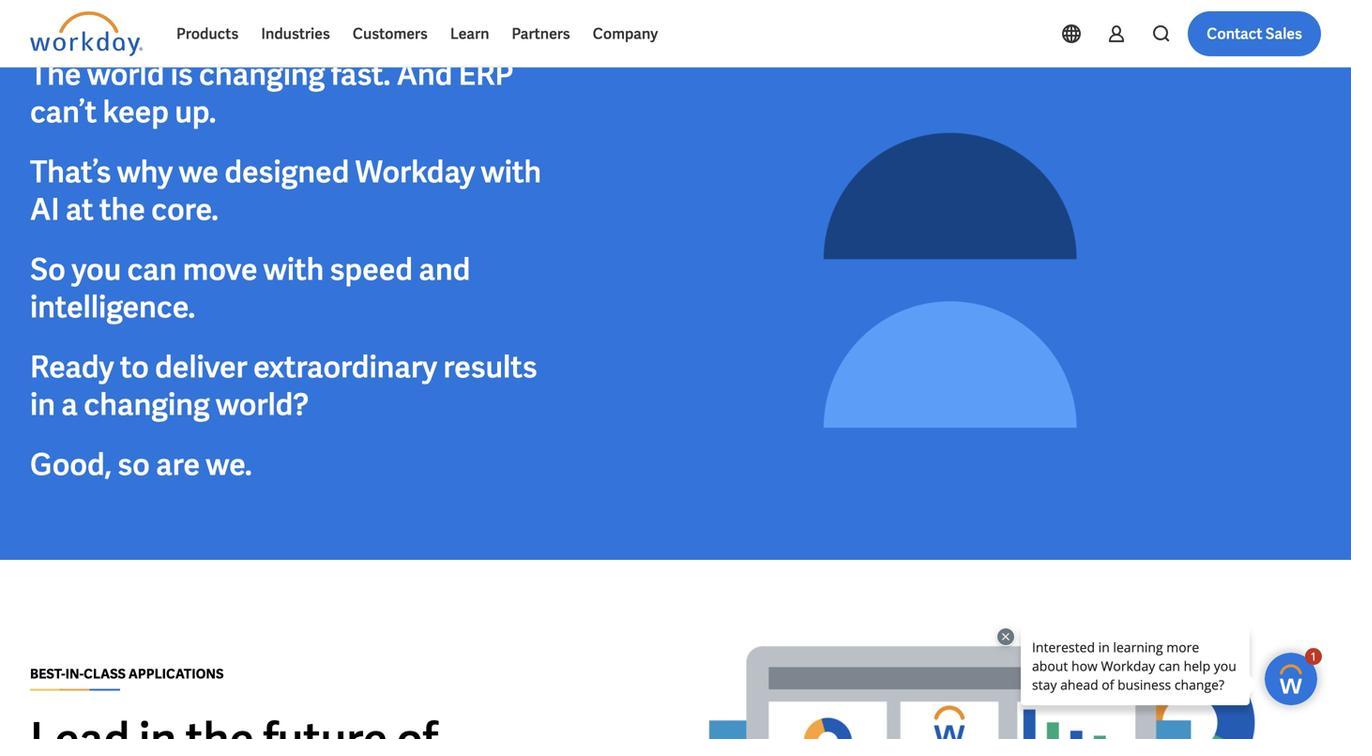 Task type: locate. For each thing, give the bounding box(es) containing it.
a
[[61, 385, 78, 424]]

learn button
[[439, 11, 501, 56]]

changing down industries
[[199, 55, 325, 94]]

good,
[[30, 446, 112, 484]]

0 vertical spatial with
[[481, 153, 542, 192]]

intelligence.
[[30, 288, 195, 327]]

the
[[30, 55, 81, 94]]

that's why we designed workday with ai at the core.
[[30, 153, 542, 229]]

1 decorative image from the top
[[581, 32, 1322, 531]]

you
[[72, 250, 121, 289]]

we.
[[206, 446, 252, 484]]

with
[[481, 153, 542, 192], [264, 250, 324, 289]]

is
[[170, 55, 193, 94]]

contact sales link
[[1189, 11, 1322, 56]]

workday
[[355, 153, 475, 192]]

extraordinary
[[253, 348, 438, 387]]

company
[[593, 24, 658, 44]]

so
[[118, 446, 150, 484]]

we
[[179, 153, 219, 192]]

to
[[120, 348, 149, 387]]

partners button
[[501, 11, 582, 56]]

customers
[[353, 24, 428, 44]]

ready
[[30, 348, 114, 387]]

sales
[[1266, 24, 1303, 44]]

changing up good, so are we.
[[84, 385, 210, 424]]

0 horizontal spatial with
[[264, 250, 324, 289]]

with inside that's why we designed workday with ai at the core.
[[481, 153, 542, 192]]

world
[[87, 55, 165, 94]]

decorative image
[[581, 32, 1322, 531], [581, 591, 1322, 740]]

erp
[[459, 55, 514, 94]]

best-
[[30, 666, 65, 683]]

partners
[[512, 24, 571, 44]]

0 vertical spatial changing
[[199, 55, 325, 94]]

so you can move with speed and intelligence.
[[30, 250, 471, 327]]

2 decorative image from the top
[[581, 591, 1322, 740]]

changing
[[199, 55, 325, 94], [84, 385, 210, 424]]

1 vertical spatial with
[[264, 250, 324, 289]]

applications
[[128, 666, 224, 683]]

1 vertical spatial decorative image
[[581, 591, 1322, 740]]

in-
[[65, 666, 84, 683]]

1 vertical spatial changing
[[84, 385, 210, 424]]

1 horizontal spatial with
[[481, 153, 542, 192]]

can't
[[30, 93, 97, 132]]

in
[[30, 385, 55, 424]]

world?
[[216, 385, 309, 424]]

designed
[[225, 153, 349, 192]]

decorative image for the world is changing fast. and erp can't keep up.
[[581, 32, 1322, 531]]

class
[[84, 666, 126, 683]]

go to the homepage image
[[30, 11, 143, 56]]

speed
[[330, 250, 413, 289]]

results
[[443, 348, 538, 387]]

0 vertical spatial decorative image
[[581, 32, 1322, 531]]

products
[[176, 24, 239, 44]]

products button
[[165, 11, 250, 56]]

learn
[[450, 24, 489, 44]]



Task type: describe. For each thing, give the bounding box(es) containing it.
good, so are we.
[[30, 446, 252, 484]]

contact sales
[[1207, 24, 1303, 44]]

deliver
[[155, 348, 247, 387]]

decorative image for best-in-class applications
[[581, 591, 1322, 740]]

move
[[183, 250, 258, 289]]

the world is changing fast. and erp can't keep up.
[[30, 55, 514, 132]]

up.
[[175, 93, 216, 132]]

can
[[127, 250, 177, 289]]

so
[[30, 250, 66, 289]]

why
[[117, 153, 173, 192]]

the
[[99, 190, 145, 229]]

ready to deliver extraordinary results in a changing world?
[[30, 348, 538, 424]]

best-in-class applications
[[30, 666, 224, 683]]

keep
[[103, 93, 169, 132]]

changing inside the world is changing fast. and erp can't keep up.
[[199, 55, 325, 94]]

are
[[156, 446, 200, 484]]

fast.
[[331, 55, 391, 94]]

industries button
[[250, 11, 342, 56]]

and
[[397, 55, 453, 94]]

changing inside 'ready to deliver extraordinary results in a changing world?'
[[84, 385, 210, 424]]

core.
[[151, 190, 219, 229]]

contact
[[1207, 24, 1263, 44]]

ai
[[30, 190, 60, 229]]

customers button
[[342, 11, 439, 56]]

company button
[[582, 11, 670, 56]]

and
[[419, 250, 471, 289]]

that's
[[30, 153, 111, 192]]

industries
[[261, 24, 330, 44]]

at
[[66, 190, 94, 229]]

with inside so you can move with speed and intelligence.
[[264, 250, 324, 289]]



Task type: vqa. For each thing, say whether or not it's contained in the screenshot.
the leftmost THE LISTEN
no



